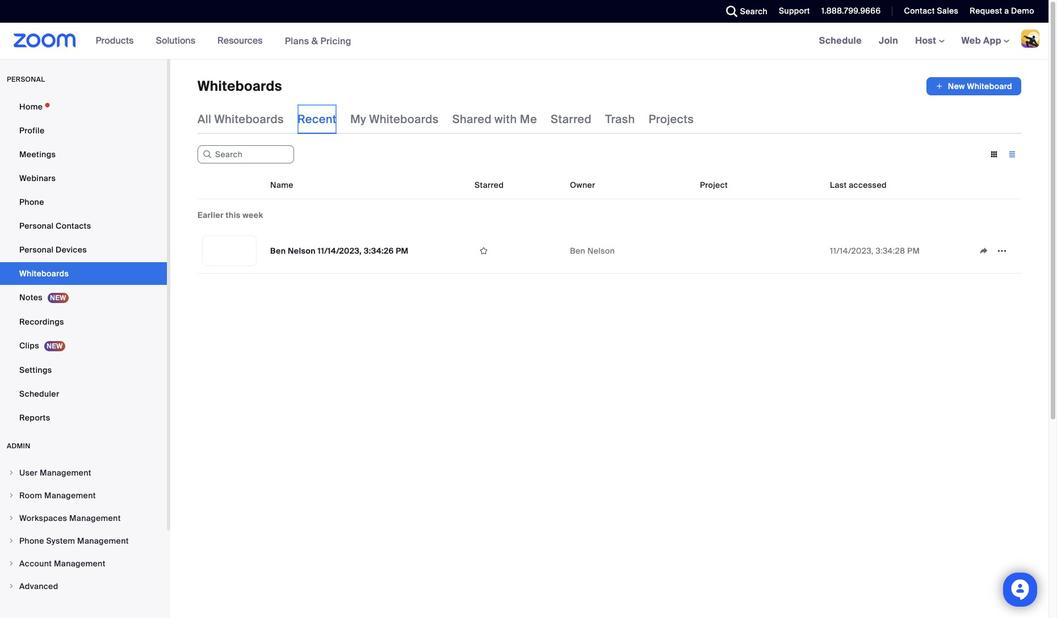 Task type: vqa. For each thing, say whether or not it's contained in the screenshot.
7th menu item from the bottom of the Admin Menu menu
no



Task type: locate. For each thing, give the bounding box(es) containing it.
owner
[[570, 180, 595, 190]]

right image left system
[[8, 538, 15, 544]]

clips link
[[0, 334, 167, 358]]

right image inside 'workspaces management' menu item
[[8, 515, 15, 522]]

right image inside room management menu item
[[8, 492, 15, 499]]

shared with me
[[452, 112, 537, 127]]

personal devices link
[[0, 238, 167, 261]]

new whiteboard button
[[927, 77, 1021, 95]]

right image left advanced
[[8, 583, 15, 590]]

host
[[915, 35, 939, 47]]

request a demo link
[[961, 0, 1049, 23], [970, 6, 1034, 16]]

personal up personal devices
[[19, 221, 54, 231]]

right image left room at the bottom of page
[[8, 492, 15, 499]]

cell
[[696, 229, 826, 274]]

1 ben from the left
[[270, 246, 286, 256]]

right image for workspaces management
[[8, 515, 15, 522]]

right image left user
[[8, 470, 15, 476]]

right image for room
[[8, 492, 15, 499]]

&
[[312, 35, 318, 47]]

right image inside account management menu item
[[8, 560, 15, 567]]

list mode, selected image
[[1003, 149, 1021, 160]]

whiteboards up "all whiteboards"
[[198, 77, 282, 95]]

home
[[19, 102, 43, 112]]

contact
[[904, 6, 935, 16]]

ben
[[270, 246, 286, 256], [570, 246, 585, 256]]

0 horizontal spatial 11/14/2023,
[[318, 246, 362, 256]]

1 right image from the top
[[8, 492, 15, 499]]

web app button
[[962, 35, 1009, 47]]

phone up account at the left bottom
[[19, 536, 44, 546]]

personal
[[7, 75, 45, 84]]

0 vertical spatial starred
[[551, 112, 592, 127]]

settings
[[19, 365, 52, 375]]

management for room management
[[44, 491, 96, 501]]

last accessed
[[830, 180, 887, 190]]

1 personal from the top
[[19, 221, 54, 231]]

3:34:26
[[364, 246, 394, 256]]

whiteboards inside whiteboards application
[[198, 77, 282, 95]]

0 vertical spatial personal
[[19, 221, 54, 231]]

0 horizontal spatial nelson
[[288, 246, 316, 256]]

whiteboards link
[[0, 262, 167, 285]]

right image for phone
[[8, 538, 15, 544]]

right image
[[8, 492, 15, 499], [8, 538, 15, 544], [8, 583, 15, 590]]

2 right image from the top
[[8, 515, 15, 522]]

1.888.799.9666 button
[[813, 0, 884, 23], [821, 6, 881, 16]]

workspaces management
[[19, 513, 121, 523]]

management up workspaces management
[[44, 491, 96, 501]]

grid mode, not selected image
[[985, 149, 1003, 160]]

phone
[[19, 197, 44, 207], [19, 536, 44, 546]]

admin
[[7, 442, 31, 451]]

phone system management menu item
[[0, 530, 167, 552]]

starred
[[551, 112, 592, 127], [475, 180, 504, 190]]

3 right image from the top
[[8, 583, 15, 590]]

2 vertical spatial right image
[[8, 583, 15, 590]]

2 personal from the top
[[19, 245, 54, 255]]

advanced
[[19, 581, 58, 592]]

management up advanced menu item
[[54, 559, 105, 569]]

app
[[983, 35, 1002, 47]]

share image
[[975, 246, 993, 256]]

week
[[243, 210, 263, 220]]

1 horizontal spatial ben
[[570, 246, 585, 256]]

1 vertical spatial personal
[[19, 245, 54, 255]]

profile link
[[0, 119, 167, 142]]

whiteboards application
[[198, 77, 1021, 95]]

whiteboards down personal devices
[[19, 269, 69, 279]]

1 horizontal spatial nelson
[[588, 246, 615, 256]]

1 horizontal spatial starred
[[551, 112, 592, 127]]

plans
[[285, 35, 309, 47]]

webinars link
[[0, 167, 167, 190]]

right image left account at the left bottom
[[8, 560, 15, 567]]

banner
[[0, 23, 1049, 60]]

3 right image from the top
[[8, 560, 15, 567]]

plans & pricing link
[[285, 35, 351, 47], [285, 35, 351, 47]]

application
[[975, 242, 1017, 259]]

1 pm from the left
[[396, 246, 409, 256]]

workspaces management menu item
[[0, 508, 167, 529]]

nelson for ben nelson
[[588, 246, 615, 256]]

2 nelson from the left
[[588, 246, 615, 256]]

whiteboards up search text box
[[214, 112, 284, 127]]

contacts
[[56, 221, 91, 231]]

2 ben from the left
[[570, 246, 585, 256]]

notes
[[19, 292, 43, 303]]

whiteboards
[[198, 77, 282, 95], [214, 112, 284, 127], [369, 112, 439, 127], [19, 269, 69, 279]]

right image inside phone system management menu item
[[8, 538, 15, 544]]

personal devices
[[19, 245, 87, 255]]

right image left workspaces on the bottom left
[[8, 515, 15, 522]]

2 right image from the top
[[8, 538, 15, 544]]

0 vertical spatial right image
[[8, 492, 15, 499]]

personal for personal contacts
[[19, 221, 54, 231]]

all whiteboards
[[198, 112, 284, 127]]

0 vertical spatial phone
[[19, 197, 44, 207]]

solutions button
[[156, 23, 200, 59]]

phone down webinars at the left top of page
[[19, 197, 44, 207]]

ben for ben nelson
[[570, 246, 585, 256]]

admin menu menu
[[0, 462, 167, 598]]

thumbnail of ben nelson 11/14/2023, 3:34:26 pm image
[[203, 236, 256, 266]]

phone inside phone link
[[19, 197, 44, 207]]

0 horizontal spatial pm
[[396, 246, 409, 256]]

meetings link
[[0, 143, 167, 166]]

pm right 3:34:26
[[396, 246, 409, 256]]

recordings
[[19, 317, 64, 327]]

personal inside personal contacts "link"
[[19, 221, 54, 231]]

profile
[[19, 125, 45, 136]]

1 vertical spatial phone
[[19, 536, 44, 546]]

0 horizontal spatial ben
[[270, 246, 286, 256]]

personal contacts link
[[0, 215, 167, 237]]

clips
[[19, 341, 39, 351]]

demo
[[1011, 6, 1034, 16]]

right image
[[8, 470, 15, 476], [8, 515, 15, 522], [8, 560, 15, 567]]

1 phone from the top
[[19, 197, 44, 207]]

personal menu menu
[[0, 95, 167, 430]]

products button
[[96, 23, 139, 59]]

personal
[[19, 221, 54, 231], [19, 245, 54, 255]]

1 vertical spatial starred
[[475, 180, 504, 190]]

2 vertical spatial right image
[[8, 560, 15, 567]]

management up room management
[[40, 468, 91, 478]]

trash
[[605, 112, 635, 127]]

pm right "3:34:28"
[[907, 246, 920, 256]]

whiteboards right my
[[369, 112, 439, 127]]

11/14/2023,
[[318, 246, 362, 256], [830, 246, 874, 256]]

pm
[[396, 246, 409, 256], [907, 246, 920, 256]]

click to star the whiteboard ben nelson 11/14/2023, 3:34:26 pm image
[[475, 246, 493, 256]]

nelson for ben nelson 11/14/2023, 3:34:26 pm
[[288, 246, 316, 256]]

1 horizontal spatial pm
[[907, 246, 920, 256]]

whiteboards inside whiteboards link
[[19, 269, 69, 279]]

right image inside user management menu item
[[8, 470, 15, 476]]

advanced menu item
[[0, 576, 167, 597]]

recent
[[298, 112, 337, 127]]

Search text field
[[198, 145, 294, 164]]

11/14/2023, left "3:34:28"
[[830, 246, 874, 256]]

support link
[[770, 0, 813, 23], [779, 6, 810, 16]]

contact sales link
[[896, 0, 961, 23], [904, 6, 959, 16]]

my whiteboards
[[350, 112, 439, 127]]

with
[[495, 112, 517, 127]]

11/14/2023, left 3:34:26
[[318, 246, 362, 256]]

account
[[19, 559, 52, 569]]

personal down personal contacts
[[19, 245, 54, 255]]

management for user management
[[40, 468, 91, 478]]

personal inside personal devices link
[[19, 245, 54, 255]]

management
[[40, 468, 91, 478], [44, 491, 96, 501], [69, 513, 121, 523], [77, 536, 129, 546], [54, 559, 105, 569]]

phone inside phone system management menu item
[[19, 536, 44, 546]]

recordings link
[[0, 311, 167, 333]]

1 right image from the top
[[8, 470, 15, 476]]

0 horizontal spatial starred
[[475, 180, 504, 190]]

right image for user management
[[8, 470, 15, 476]]

user
[[19, 468, 38, 478]]

1 vertical spatial right image
[[8, 538, 15, 544]]

2 phone from the top
[[19, 536, 44, 546]]

1 horizontal spatial 11/14/2023,
[[830, 246, 874, 256]]

1 nelson from the left
[[288, 246, 316, 256]]

0 vertical spatial right image
[[8, 470, 15, 476]]

account management menu item
[[0, 553, 167, 575]]

1 vertical spatial right image
[[8, 515, 15, 522]]

right image inside advanced menu item
[[8, 583, 15, 590]]

management up phone system management menu item
[[69, 513, 121, 523]]

resources button
[[218, 23, 268, 59]]

product information navigation
[[87, 23, 360, 60]]



Task type: describe. For each thing, give the bounding box(es) containing it.
search
[[740, 6, 768, 16]]

reports
[[19, 413, 50, 423]]

solutions
[[156, 35, 195, 47]]

zoom logo image
[[14, 33, 76, 48]]

shared
[[452, 112, 492, 127]]

support
[[779, 6, 810, 16]]

webinars
[[19, 173, 56, 183]]

sales
[[937, 6, 959, 16]]

3:34:28
[[876, 246, 905, 256]]

home link
[[0, 95, 167, 118]]

phone link
[[0, 191, 167, 213]]

1.888.799.9666
[[821, 6, 881, 16]]

my
[[350, 112, 366, 127]]

meetings navigation
[[811, 23, 1049, 60]]

me
[[520, 112, 537, 127]]

resources
[[218, 35, 263, 47]]

earlier
[[198, 210, 224, 220]]

banner containing products
[[0, 23, 1049, 60]]

whiteboard
[[967, 81, 1012, 91]]

accessed
[[849, 180, 887, 190]]

11/14/2023, 3:34:28 pm
[[830, 246, 920, 256]]

ben nelson 11/14/2023, 3:34:26 pm
[[270, 246, 409, 256]]

meetings
[[19, 149, 56, 160]]

plans & pricing
[[285, 35, 351, 47]]

ben for ben nelson 11/14/2023, 3:34:26 pm
[[270, 246, 286, 256]]

starred inside tabs of all whiteboard page tab list
[[551, 112, 592, 127]]

2 11/14/2023, from the left
[[830, 246, 874, 256]]

workspaces
[[19, 513, 67, 523]]

scheduler
[[19, 389, 59, 399]]

ben nelson
[[570, 246, 615, 256]]

request
[[970, 6, 1002, 16]]

account management
[[19, 559, 105, 569]]

management up account management menu item
[[77, 536, 129, 546]]

schedule
[[819, 35, 862, 47]]

1 11/14/2023, from the left
[[318, 246, 362, 256]]

a
[[1004, 6, 1009, 16]]

join link
[[870, 23, 907, 59]]

products
[[96, 35, 134, 47]]

room management menu item
[[0, 485, 167, 506]]

devices
[[56, 245, 87, 255]]

room
[[19, 491, 42, 501]]

profile picture image
[[1021, 30, 1040, 48]]

all
[[198, 112, 211, 127]]

request a demo
[[970, 6, 1034, 16]]

reports link
[[0, 407, 167, 429]]

personal contacts
[[19, 221, 91, 231]]

name
[[270, 180, 293, 190]]

scheduler link
[[0, 383, 167, 405]]

contact sales
[[904, 6, 959, 16]]

phone for phone
[[19, 197, 44, 207]]

management for workspaces management
[[69, 513, 121, 523]]

notes link
[[0, 286, 167, 309]]

this
[[226, 210, 240, 220]]

search button
[[717, 0, 770, 23]]

add image
[[936, 81, 944, 92]]

settings link
[[0, 359, 167, 382]]

room management
[[19, 491, 96, 501]]

project
[[700, 180, 728, 190]]

tabs of all whiteboard page tab list
[[198, 104, 694, 134]]

schedule link
[[811, 23, 870, 59]]

projects
[[649, 112, 694, 127]]

join
[[879, 35, 898, 47]]

user management
[[19, 468, 91, 478]]

last
[[830, 180, 847, 190]]

phone for phone system management
[[19, 536, 44, 546]]

right image for account management
[[8, 560, 15, 567]]

2 pm from the left
[[907, 246, 920, 256]]

more options for ben nelson 11/14/2023, 3:34:26 pm image
[[993, 246, 1011, 256]]

system
[[46, 536, 75, 546]]

host button
[[915, 35, 944, 47]]

earlier this week
[[198, 210, 263, 220]]

web app
[[962, 35, 1002, 47]]

new
[[948, 81, 965, 91]]

pricing
[[320, 35, 351, 47]]

phone system management
[[19, 536, 129, 546]]

personal for personal devices
[[19, 245, 54, 255]]

web
[[962, 35, 981, 47]]

management for account management
[[54, 559, 105, 569]]

new whiteboard
[[948, 81, 1012, 91]]

user management menu item
[[0, 462, 167, 484]]



